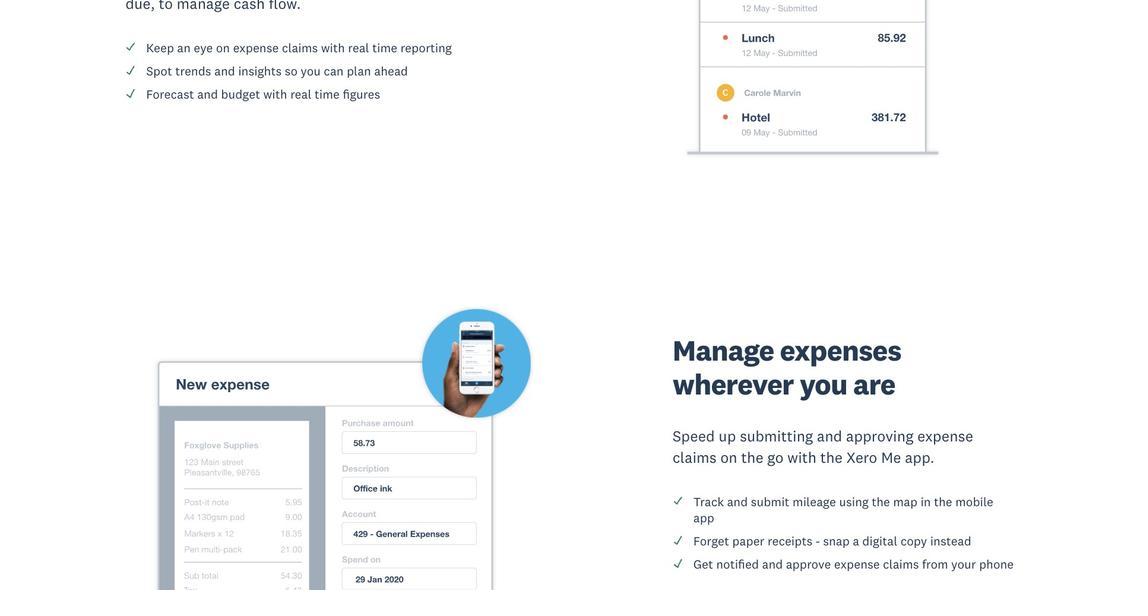 Task type: locate. For each thing, give the bounding box(es) containing it.
2 vertical spatial included image
[[673, 558, 684, 569]]

0 horizontal spatial claims
[[282, 40, 318, 56]]

included image for spot trends and insights so you can plan ahead
[[125, 65, 136, 75]]

snap
[[824, 533, 850, 549]]

included image
[[125, 65, 136, 75], [673, 535, 684, 545], [673, 558, 684, 569]]

and down trends
[[197, 86, 218, 102]]

and
[[214, 63, 235, 79], [197, 86, 218, 102], [818, 427, 843, 446], [728, 494, 748, 510], [763, 556, 783, 572]]

speed up submitting and approving expense claims on the go with the xero me app.
[[673, 427, 974, 467]]

claims down copy
[[884, 556, 920, 572]]

in
[[921, 494, 932, 510]]

2 vertical spatial included image
[[673, 495, 684, 506]]

with inside speed up submitting and approving expense claims on the go with the xero me app.
[[788, 448, 817, 467]]

keep an eye on expense claims with real time reporting
[[146, 40, 452, 56]]

0 horizontal spatial time
[[315, 86, 340, 102]]

1 horizontal spatial expense
[[835, 556, 880, 572]]

submit
[[751, 494, 790, 510]]

using
[[840, 494, 869, 510]]

included image left keep
[[125, 42, 136, 52]]

an
[[177, 40, 191, 56]]

1 vertical spatial included image
[[125, 88, 136, 99]]

1 vertical spatial on
[[721, 448, 738, 467]]

on right 'eye'
[[216, 40, 230, 56]]

expenses
[[780, 332, 902, 369]]

expense up insights
[[233, 40, 279, 56]]

so
[[285, 63, 298, 79]]

you right so
[[301, 63, 321, 79]]

app.
[[906, 448, 935, 467]]

on down up
[[721, 448, 738, 467]]

plan
[[347, 63, 371, 79]]

you left are
[[800, 366, 848, 402]]

instead
[[931, 533, 972, 549]]

1 vertical spatial real
[[291, 86, 312, 102]]

and down receipts
[[763, 556, 783, 572]]

real down so
[[291, 86, 312, 102]]

a
[[853, 533, 860, 549]]

from
[[923, 556, 949, 572]]

2 vertical spatial with
[[788, 448, 817, 467]]

expense up app.
[[918, 427, 974, 446]]

with down spot trends and insights so you can plan ahead
[[264, 86, 287, 102]]

claims down speed
[[673, 448, 717, 467]]

copy
[[901, 533, 928, 549]]

your
[[952, 556, 977, 572]]

included image left spot
[[125, 65, 136, 75]]

with up can
[[321, 40, 345, 56]]

included image for keep an eye on expense claims with real time reporting
[[125, 42, 136, 52]]

real
[[348, 40, 369, 56], [291, 86, 312, 102]]

0 vertical spatial included image
[[125, 65, 136, 75]]

0 vertical spatial on
[[216, 40, 230, 56]]

with
[[321, 40, 345, 56], [264, 86, 287, 102], [788, 448, 817, 467]]

on
[[216, 40, 230, 56], [721, 448, 738, 467]]

a person entering an expense using the app on their mobile. image
[[125, 286, 559, 590], [125, 286, 559, 590]]

expense
[[233, 40, 279, 56], [918, 427, 974, 446], [835, 556, 880, 572]]

wherever
[[673, 366, 794, 402]]

1 vertical spatial time
[[315, 86, 340, 102]]

included image left track
[[673, 495, 684, 506]]

0 vertical spatial real
[[348, 40, 369, 56]]

the left xero
[[821, 448, 843, 467]]

0 horizontal spatial real
[[291, 86, 312, 102]]

track
[[694, 494, 724, 510]]

1 vertical spatial claims
[[673, 448, 717, 467]]

-
[[816, 533, 821, 549]]

1 vertical spatial with
[[264, 86, 287, 102]]

time
[[373, 40, 398, 56], [315, 86, 340, 102]]

expense inside speed up submitting and approving expense claims on the go with the xero me app.
[[918, 427, 974, 446]]

manage
[[673, 332, 775, 369]]

receipts
[[768, 533, 813, 549]]

0 horizontal spatial with
[[264, 86, 287, 102]]

manage expenses wherever you are
[[673, 332, 902, 402]]

1 horizontal spatial on
[[721, 448, 738, 467]]

on inside speed up submitting and approving expense claims on the go with the xero me app.
[[721, 448, 738, 467]]

1 vertical spatial you
[[800, 366, 848, 402]]

the
[[742, 448, 764, 467], [821, 448, 843, 467], [872, 494, 891, 510], [935, 494, 953, 510]]

real up plan
[[348, 40, 369, 56]]

mileage
[[793, 494, 837, 510]]

included image left forget
[[673, 535, 684, 545]]

2 vertical spatial claims
[[884, 556, 920, 572]]

phone
[[980, 556, 1014, 572]]

claims
[[282, 40, 318, 56], [673, 448, 717, 467], [884, 556, 920, 572]]

0 vertical spatial claims
[[282, 40, 318, 56]]

1 horizontal spatial claims
[[673, 448, 717, 467]]

time down can
[[315, 86, 340, 102]]

2 horizontal spatial expense
[[918, 427, 974, 446]]

you
[[301, 63, 321, 79], [800, 366, 848, 402]]

2 horizontal spatial claims
[[884, 556, 920, 572]]

expense for with
[[233, 40, 279, 56]]

1 horizontal spatial real
[[348, 40, 369, 56]]

expense for from
[[835, 556, 880, 572]]

claims up so
[[282, 40, 318, 56]]

0 vertical spatial expense
[[233, 40, 279, 56]]

0 vertical spatial time
[[373, 40, 398, 56]]

1 horizontal spatial with
[[321, 40, 345, 56]]

0 horizontal spatial expense
[[233, 40, 279, 56]]

speed
[[673, 427, 715, 446]]

0 vertical spatial included image
[[125, 42, 136, 52]]

expense down a
[[835, 556, 880, 572]]

and left approving
[[818, 427, 843, 446]]

can
[[324, 63, 344, 79]]

spot
[[146, 63, 172, 79]]

1 vertical spatial expense
[[918, 427, 974, 446]]

included image left forecast
[[125, 88, 136, 99]]

and right track
[[728, 494, 748, 510]]

a report showing a team's expenses for costs including gas, lunch, and hotel accommodation. image
[[582, 0, 1015, 169], [582, 0, 1015, 169]]

1 vertical spatial included image
[[673, 535, 684, 545]]

claims for and
[[884, 556, 920, 572]]

included image
[[125, 42, 136, 52], [125, 88, 136, 99], [673, 495, 684, 506]]

0 horizontal spatial on
[[216, 40, 230, 56]]

0 vertical spatial you
[[301, 63, 321, 79]]

0 horizontal spatial you
[[301, 63, 321, 79]]

xero
[[847, 448, 878, 467]]

forecast
[[146, 86, 194, 102]]

2 vertical spatial expense
[[835, 556, 880, 572]]

2 horizontal spatial with
[[788, 448, 817, 467]]

with right go
[[788, 448, 817, 467]]

1 horizontal spatial you
[[800, 366, 848, 402]]

reporting
[[401, 40, 452, 56]]

approving
[[847, 427, 914, 446]]

included image left get at the right bottom
[[673, 558, 684, 569]]

time up "ahead"
[[373, 40, 398, 56]]



Task type: vqa. For each thing, say whether or not it's contained in the screenshot.
MOBILE
yes



Task type: describe. For each thing, give the bounding box(es) containing it.
and up budget
[[214, 63, 235, 79]]

up
[[719, 427, 737, 446]]

mobile
[[956, 494, 994, 510]]

figures
[[343, 86, 380, 102]]

notified
[[717, 556, 760, 572]]

included image for track and submit mileage using the map in the mobile app
[[673, 495, 684, 506]]

included image for get notified and approve expense claims from your phone
[[673, 558, 684, 569]]

paper
[[733, 533, 765, 549]]

the left the map
[[872, 494, 891, 510]]

digital
[[863, 533, 898, 549]]

forget
[[694, 533, 730, 549]]

track and submit mileage using the map in the mobile app
[[694, 494, 994, 526]]

and inside speed up submitting and approving expense claims on the go with the xero me app.
[[818, 427, 843, 446]]

spot trends and insights so you can plan ahead
[[146, 63, 408, 79]]

the left go
[[742, 448, 764, 467]]

submitting
[[740, 427, 814, 446]]

budget
[[221, 86, 260, 102]]

forecast and budget with real time figures
[[146, 86, 380, 102]]

included image for forget paper receipts - snap a digital copy instead
[[673, 535, 684, 545]]

forget paper receipts - snap a digital copy instead
[[694, 533, 972, 549]]

eye
[[194, 40, 213, 56]]

go
[[768, 448, 784, 467]]

and inside track and submit mileage using the map in the mobile app
[[728, 494, 748, 510]]

you inside manage expenses wherever you are
[[800, 366, 848, 402]]

me
[[882, 448, 902, 467]]

insights
[[238, 63, 282, 79]]

approve
[[787, 556, 832, 572]]

the right in
[[935, 494, 953, 510]]

are
[[854, 366, 896, 402]]

get
[[694, 556, 714, 572]]

included image for forecast and budget with real time figures
[[125, 88, 136, 99]]

keep
[[146, 40, 174, 56]]

1 horizontal spatial time
[[373, 40, 398, 56]]

trends
[[175, 63, 211, 79]]

ahead
[[374, 63, 408, 79]]

map
[[894, 494, 918, 510]]

app
[[694, 510, 715, 526]]

claims for eye
[[282, 40, 318, 56]]

get notified and approve expense claims from your phone
[[694, 556, 1014, 572]]

claims inside speed up submitting and approving expense claims on the go with the xero me app.
[[673, 448, 717, 467]]

0 vertical spatial with
[[321, 40, 345, 56]]



